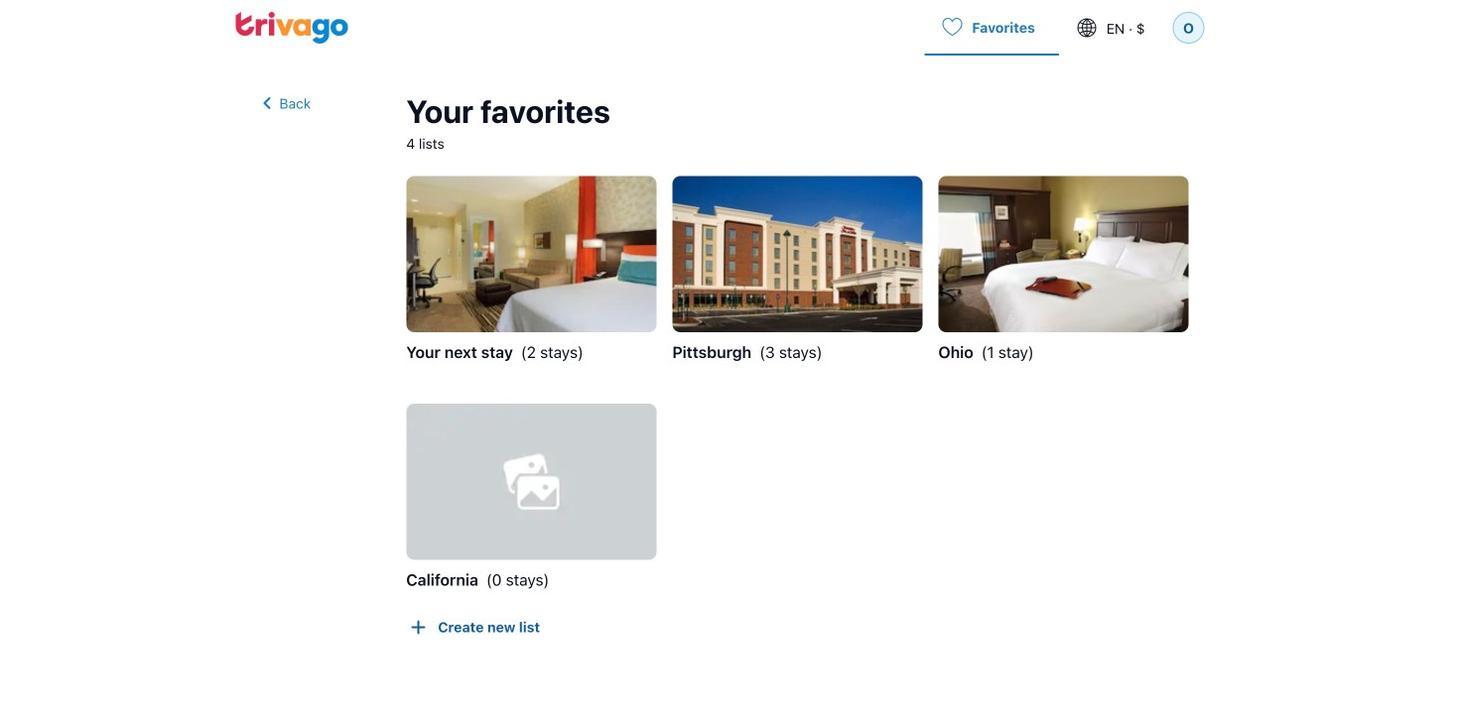 Task type: describe. For each thing, give the bounding box(es) containing it.
california image
[[406, 404, 656, 560]]

trivago logo image
[[236, 12, 349, 44]]



Task type: locate. For each thing, give the bounding box(es) containing it.
your next stay image
[[406, 176, 656, 333]]

ohio image
[[938, 176, 1189, 333]]

pittsburgh image
[[672, 176, 923, 333]]



Task type: vqa. For each thing, say whether or not it's contained in the screenshot.
trivago logo
yes



